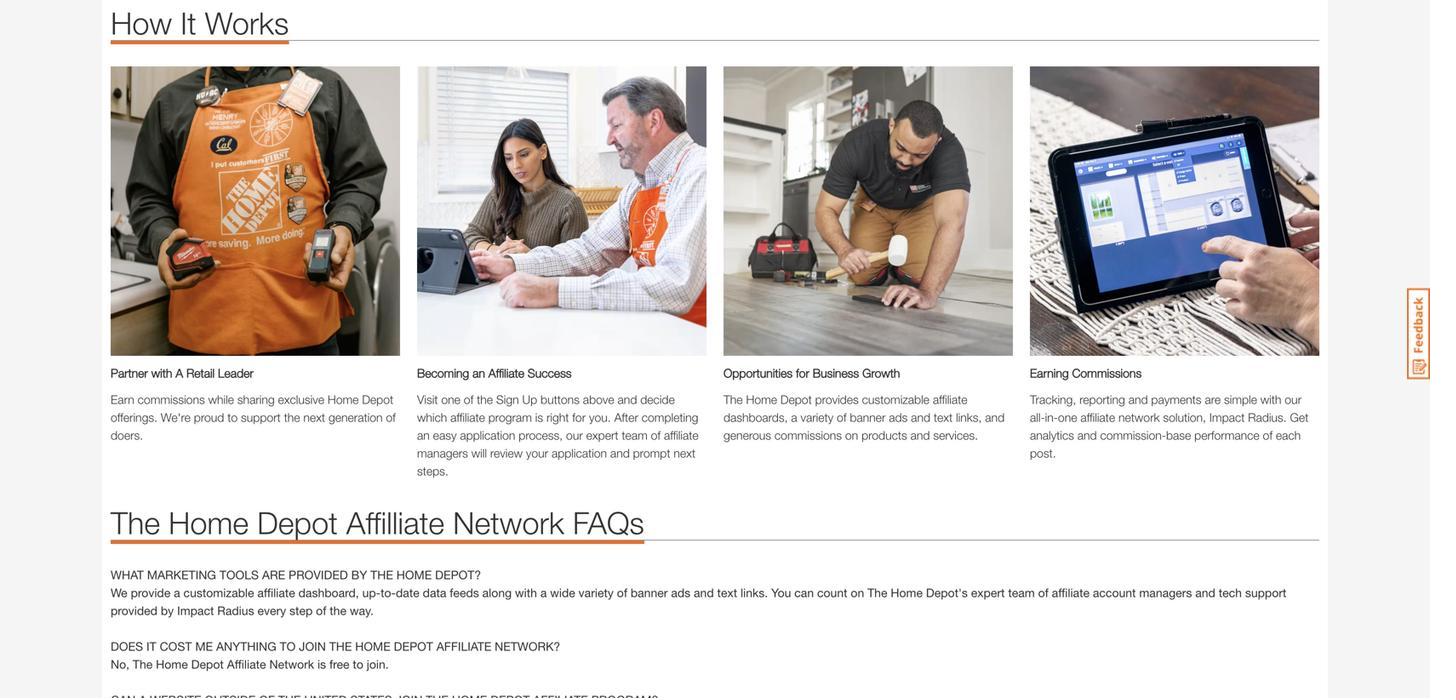 Task type: locate. For each thing, give the bounding box(es) containing it.
1 horizontal spatial affiliate
[[489, 366, 525, 380]]

a right dashboards,
[[791, 410, 798, 424]]

next inside earn commissions while sharing exclusive home depot offerings. we're proud to support the next generation of doers.
[[303, 410, 325, 424]]

1 vertical spatial the
[[329, 639, 352, 653]]

1 horizontal spatial next
[[674, 446, 696, 460]]

0 vertical spatial one
[[441, 393, 461, 407]]

0 vertical spatial home
[[397, 568, 432, 582]]

visit one of the sign up buttons above and decide which affiliate program is right for you. after completing an easy application process, our expert team of affiliate managers will review your application and prompt next steps.
[[417, 393, 699, 478]]

ads left links.
[[671, 586, 691, 600]]

provides
[[815, 393, 859, 407]]

managers down easy
[[417, 446, 468, 460]]

impact up performance
[[1210, 410, 1245, 424]]

1 vertical spatial support
[[1246, 586, 1287, 600]]

2 horizontal spatial with
[[1261, 393, 1282, 407]]

customizable
[[862, 393, 930, 407], [184, 586, 254, 600]]

our up get
[[1285, 393, 1302, 407]]

0 horizontal spatial next
[[303, 410, 325, 424]]

1 vertical spatial next
[[674, 446, 696, 460]]

generation
[[329, 410, 383, 424]]

affiliate down reporting
[[1081, 410, 1116, 424]]

the up what
[[111, 504, 160, 541]]

0 horizontal spatial ads
[[671, 586, 691, 600]]

a
[[791, 410, 798, 424], [174, 586, 180, 600], [541, 586, 547, 600]]

the right count
[[868, 586, 888, 600]]

application down you. on the bottom
[[552, 446, 607, 460]]

depot
[[362, 393, 394, 407], [781, 393, 812, 407], [257, 504, 338, 541], [191, 657, 224, 671]]

of down the "radius."
[[1263, 428, 1273, 442]]

team inside what marketing tools are provided by the home depot? we provide a customizable affiliate dashboard, up-to-date data feeds along with a wide variety of banner ads and text links. you can count on the home depot's expert team of affiliate account managers and tech support provided by impact radius every step of the way.
[[1008, 586, 1035, 600]]

reporting
[[1080, 393, 1126, 407]]

1 vertical spatial expert
[[971, 586, 1005, 600]]

commissions
[[138, 393, 205, 407], [775, 428, 842, 442]]

banner inside what marketing tools are provided by the home depot? we provide a customizable affiliate dashboard, up-to-date data feeds along with a wide variety of banner ads and text links. you can count on the home depot's expert team of affiliate account managers and tech support provided by impact radius every step of the way.
[[631, 586, 668, 600]]

and left the links,
[[911, 410, 931, 424]]

network inside does it cost me anything to join the home depot affiliate network? no, the home depot affiliate network is free to join.
[[269, 657, 314, 671]]

the up to-
[[371, 568, 393, 582]]

1 vertical spatial on
[[851, 586, 865, 600]]

and
[[618, 393, 637, 407], [1129, 393, 1148, 407], [911, 410, 931, 424], [985, 410, 1005, 424], [911, 428, 930, 442], [1078, 428, 1097, 442], [610, 446, 630, 460], [694, 586, 714, 600], [1196, 586, 1216, 600]]

1 horizontal spatial expert
[[971, 586, 1005, 600]]

your
[[526, 446, 548, 460]]

of down provides
[[837, 410, 847, 424]]

text left links.
[[717, 586, 738, 600]]

1 horizontal spatial managers
[[1140, 586, 1192, 600]]

base
[[1167, 428, 1192, 442]]

0 vertical spatial our
[[1285, 393, 1302, 407]]

customizable inside the home depot provides customizable affiliate dashboards, a variety of banner ads and text links, and generous commissions on products and services.
[[862, 393, 930, 407]]

and right analytics
[[1078, 428, 1097, 442]]

a inside the home depot provides customizable affiliate dashboards, a variety of banner ads and text links, and generous commissions on products and services.
[[791, 410, 798, 424]]

to down while
[[228, 410, 238, 424]]

0 horizontal spatial impact
[[177, 604, 214, 618]]

1 horizontal spatial the
[[371, 568, 393, 582]]

join.
[[367, 657, 389, 671]]

1 horizontal spatial the
[[330, 604, 347, 618]]

on
[[845, 428, 858, 442], [851, 586, 865, 600]]

0 horizontal spatial is
[[318, 657, 326, 671]]

1 horizontal spatial home
[[397, 568, 432, 582]]

and left links.
[[694, 586, 714, 600]]

1 vertical spatial is
[[318, 657, 326, 671]]

home inside the home depot provides customizable affiliate dashboards, a variety of banner ads and text links, and generous commissions on products and services.
[[746, 393, 777, 407]]

1 horizontal spatial banner
[[850, 410, 886, 424]]

1 horizontal spatial with
[[515, 586, 537, 600]]

a left the wide
[[541, 586, 547, 600]]

0 vertical spatial customizable
[[862, 393, 930, 407]]

an down which
[[417, 428, 430, 442]]

commissions inside the home depot provides customizable affiliate dashboards, a variety of banner ads and text links, and generous commissions on products and services.
[[775, 428, 842, 442]]

banner up products
[[850, 410, 886, 424]]

0 vertical spatial is
[[535, 410, 543, 424]]

home up dashboards,
[[746, 393, 777, 407]]

affiliate inside the home depot provides customizable affiliate dashboards, a variety of banner ads and text links, and generous commissions on products and services.
[[933, 393, 968, 407]]

works
[[205, 5, 289, 41]]

2 horizontal spatial the
[[477, 393, 493, 407]]

tracking, reporting and payments are simple with our all-in-one affiliate network solution, impact radius. get analytics and commission-base performance of each post.
[[1030, 393, 1309, 460]]

0 vertical spatial on
[[845, 428, 858, 442]]

the inside does it cost me anything to join the home depot affiliate network? no, the home depot affiliate network is free to join.
[[329, 639, 352, 653]]

0 horizontal spatial commissions
[[138, 393, 205, 407]]

marketing
[[147, 568, 216, 582]]

1 vertical spatial an
[[417, 428, 430, 442]]

1 vertical spatial managers
[[1140, 586, 1192, 600]]

with left a
[[151, 366, 172, 380]]

0 vertical spatial text
[[934, 410, 953, 424]]

commissions up we're on the left
[[138, 393, 205, 407]]

1 horizontal spatial an
[[473, 366, 485, 380]]

1 vertical spatial text
[[717, 586, 738, 600]]

of right generation in the left of the page
[[386, 410, 396, 424]]

0 vertical spatial variety
[[801, 410, 834, 424]]

0 horizontal spatial managers
[[417, 446, 468, 460]]

expert
[[586, 428, 619, 442], [971, 586, 1005, 600]]

support right tech
[[1246, 586, 1287, 600]]

the inside what marketing tools are provided by the home depot? we provide a customizable affiliate dashboard, up-to-date data feeds along with a wide variety of banner ads and text links. you can count on the home depot's expert team of affiliate account managers and tech support provided by impact radius every step of the way.
[[868, 586, 888, 600]]

affiliate up sign
[[489, 366, 525, 380]]

0 vertical spatial impact
[[1210, 410, 1245, 424]]

of
[[464, 393, 474, 407], [386, 410, 396, 424], [837, 410, 847, 424], [651, 428, 661, 442], [1263, 428, 1273, 442], [617, 586, 628, 600], [1039, 586, 1049, 600], [316, 604, 326, 618]]

1 vertical spatial affiliate
[[227, 657, 266, 671]]

affiliate
[[489, 366, 525, 380], [227, 657, 266, 671]]

home
[[397, 568, 432, 582], [355, 639, 391, 653]]

support inside earn commissions while sharing exclusive home depot offerings. we're proud to support the next generation of doers.
[[241, 410, 281, 424]]

1 vertical spatial application
[[552, 446, 607, 460]]

support down 'sharing'
[[241, 410, 281, 424]]

1 horizontal spatial a
[[541, 586, 547, 600]]

0 horizontal spatial home
[[355, 639, 391, 653]]

by
[[161, 604, 174, 618]]

to-
[[381, 586, 396, 600]]

with inside tracking, reporting and payments are simple with our all-in-one affiliate network solution, impact radius. get analytics and commission-base performance of each post.
[[1261, 393, 1282, 407]]

team down 'after'
[[622, 428, 648, 442]]

leader
[[218, 366, 254, 380]]

0 horizontal spatial affiliate
[[227, 657, 266, 671]]

affiliate down completing
[[664, 428, 699, 442]]

date
[[396, 586, 420, 600]]

with right along
[[515, 586, 537, 600]]

0 vertical spatial managers
[[417, 446, 468, 460]]

0 vertical spatial banner
[[850, 410, 886, 424]]

the up dashboards,
[[724, 393, 743, 407]]

team
[[622, 428, 648, 442], [1008, 586, 1035, 600]]

depot up generation in the left of the page
[[362, 393, 394, 407]]

of down becoming
[[464, 393, 474, 407]]

home up date
[[397, 568, 432, 582]]

1 vertical spatial network
[[269, 657, 314, 671]]

performance
[[1195, 428, 1260, 442]]

buttons
[[541, 393, 580, 407]]

radius
[[217, 604, 254, 618]]

0 vertical spatial affiliate
[[489, 366, 525, 380]]

1 horizontal spatial ads
[[889, 410, 908, 424]]

0 horizontal spatial the
[[329, 639, 352, 653]]

the left sign
[[477, 393, 493, 407]]

way.
[[350, 604, 374, 618]]

of right the wide
[[617, 586, 628, 600]]

application
[[460, 428, 516, 442], [552, 446, 607, 460]]

what marketing tools are provided by the home depot? we provide a customizable affiliate dashboard, up-to-date data feeds along with a wide variety of banner ads and text links. you can count on the home depot's expert team of affiliate account managers and tech support provided by impact radius every step of the way.
[[111, 568, 1287, 618]]

one inside tracking, reporting and payments are simple with our all-in-one affiliate network solution, impact radius. get analytics and commission-base performance of each post.
[[1058, 410, 1078, 424]]

one down tracking,
[[1058, 410, 1078, 424]]

you
[[772, 586, 791, 600]]

earn
[[111, 393, 134, 407]]

0 vertical spatial commissions
[[138, 393, 205, 407]]

home up "join."
[[355, 639, 391, 653]]

0 horizontal spatial network
[[269, 657, 314, 671]]

1 vertical spatial for
[[572, 410, 586, 424]]

impact right by
[[177, 604, 214, 618]]

1 horizontal spatial team
[[1008, 586, 1035, 600]]

program
[[489, 410, 532, 424]]

no,
[[111, 657, 129, 671]]

0 horizontal spatial to
[[228, 410, 238, 424]]

0 vertical spatial support
[[241, 410, 281, 424]]

earning commissions
[[1030, 366, 1142, 380]]

expert right depot's
[[971, 586, 1005, 600]]

the inside earn commissions while sharing exclusive home depot offerings. we're proud to support the next generation of doers.
[[284, 410, 300, 424]]

1 horizontal spatial to
[[353, 657, 363, 671]]

affilliate
[[346, 504, 445, 541]]

1 vertical spatial customizable
[[184, 586, 254, 600]]

home inside what marketing tools are provided by the home depot? we provide a customizable affiliate dashboard, up-to-date data feeds along with a wide variety of banner ads and text links. you can count on the home depot's expert team of affiliate account managers and tech support provided by impact radius every step of the way.
[[397, 568, 432, 582]]

1 horizontal spatial support
[[1246, 586, 1287, 600]]

of inside earn commissions while sharing exclusive home depot offerings. we're proud to support the next generation of doers.
[[386, 410, 396, 424]]

on left products
[[845, 428, 858, 442]]

earning commissions image
[[1030, 66, 1320, 356]]

1 horizontal spatial one
[[1058, 410, 1078, 424]]

an right becoming
[[473, 366, 485, 380]]

0 vertical spatial expert
[[586, 428, 619, 442]]

2 vertical spatial the
[[330, 604, 347, 618]]

text
[[934, 410, 953, 424], [717, 586, 738, 600]]

tracking,
[[1030, 393, 1077, 407]]

banner
[[850, 410, 886, 424], [631, 586, 668, 600]]

0 horizontal spatial for
[[572, 410, 586, 424]]

to
[[228, 410, 238, 424], [353, 657, 363, 671]]

application up will
[[460, 428, 516, 442]]

the down it at the bottom
[[133, 657, 153, 671]]

which
[[417, 410, 447, 424]]

1 vertical spatial one
[[1058, 410, 1078, 424]]

with up the "radius."
[[1261, 393, 1282, 407]]

expert down you. on the bottom
[[586, 428, 619, 442]]

home up generation in the left of the page
[[328, 393, 359, 407]]

text up 'services.'
[[934, 410, 953, 424]]

becoming an affiliate success image
[[417, 66, 707, 356]]

ads up products
[[889, 410, 908, 424]]

on right count
[[851, 586, 865, 600]]

the inside does it cost me anything to join the home depot affiliate network? no, the home depot affiliate network is free to join.
[[133, 657, 153, 671]]

1 horizontal spatial for
[[796, 366, 810, 380]]

one right visit
[[441, 393, 461, 407]]

0 horizontal spatial support
[[241, 410, 281, 424]]

1 horizontal spatial commissions
[[775, 428, 842, 442]]

network down to at bottom
[[269, 657, 314, 671]]

0 vertical spatial for
[[796, 366, 810, 380]]

our down right
[[566, 428, 583, 442]]

with
[[151, 366, 172, 380], [1261, 393, 1282, 407], [515, 586, 537, 600]]

home down cost
[[156, 657, 188, 671]]

commissions down provides
[[775, 428, 842, 442]]

1 horizontal spatial impact
[[1210, 410, 1245, 424]]

and right the links,
[[985, 410, 1005, 424]]

1 horizontal spatial network
[[453, 504, 564, 541]]

along
[[483, 586, 512, 600]]

1 vertical spatial to
[[353, 657, 363, 671]]

variety inside the home depot provides customizable affiliate dashboards, a variety of banner ads and text links, and generous commissions on products and services.
[[801, 410, 834, 424]]

1 vertical spatial the
[[284, 410, 300, 424]]

customizable down growth
[[862, 393, 930, 407]]

the home depot affilliate network faqs
[[111, 504, 644, 541]]

for
[[796, 366, 810, 380], [572, 410, 586, 424]]

managers right account on the bottom
[[1140, 586, 1192, 600]]

exclusive
[[278, 393, 324, 407]]

commission-
[[1101, 428, 1167, 442]]

the down dashboard,
[[330, 604, 347, 618]]

and left 'services.'
[[911, 428, 930, 442]]

1 horizontal spatial text
[[934, 410, 953, 424]]

0 vertical spatial to
[[228, 410, 238, 424]]

variety right the wide
[[579, 586, 614, 600]]

the down exclusive
[[284, 410, 300, 424]]

1 vertical spatial home
[[355, 639, 391, 653]]

the inside what marketing tools are provided by the home depot? we provide a customizable affiliate dashboard, up-to-date data feeds along with a wide variety of banner ads and text links. you can count on the home depot's expert team of affiliate account managers and tech support provided by impact radius every step of the way.
[[371, 568, 393, 582]]

customizable up radius
[[184, 586, 254, 600]]

what
[[111, 568, 144, 582]]

network down review
[[453, 504, 564, 541]]

variety down provides
[[801, 410, 834, 424]]

1 horizontal spatial is
[[535, 410, 543, 424]]

depot down 'me' on the bottom
[[191, 657, 224, 671]]

radius.
[[1248, 410, 1287, 424]]

affiliate
[[933, 393, 968, 407], [451, 410, 485, 424], [1081, 410, 1116, 424], [664, 428, 699, 442], [258, 586, 295, 600], [1052, 586, 1090, 600]]

0 horizontal spatial one
[[441, 393, 461, 407]]

the up free
[[329, 639, 352, 653]]

impact inside tracking, reporting and payments are simple with our all-in-one affiliate network solution, impact radius. get analytics and commission-base performance of each post.
[[1210, 410, 1245, 424]]

retail
[[186, 366, 215, 380]]

affiliate inside does it cost me anything to join the home depot affiliate network? no, the home depot affiliate network is free to join.
[[227, 657, 266, 671]]

commissions inside earn commissions while sharing exclusive home depot offerings. we're proud to support the next generation of doers.
[[138, 393, 205, 407]]

of inside tracking, reporting and payments are simple with our all-in-one affiliate network solution, impact radius. get analytics and commission-base performance of each post.
[[1263, 428, 1273, 442]]

support inside what marketing tools are provided by the home depot? we provide a customizable affiliate dashboard, up-to-date data feeds along with a wide variety of banner ads and text links. you can count on the home depot's expert team of affiliate account managers and tech support provided by impact radius every step of the way.
[[1246, 586, 1287, 600]]

1 vertical spatial commissions
[[775, 428, 842, 442]]

to right free
[[353, 657, 363, 671]]

becoming
[[417, 366, 469, 380]]

why choose the home depot image
[[111, 66, 400, 356]]

success
[[528, 366, 572, 380]]

0 horizontal spatial application
[[460, 428, 516, 442]]

0 horizontal spatial expert
[[586, 428, 619, 442]]

up-
[[362, 586, 381, 600]]

0 vertical spatial next
[[303, 410, 325, 424]]

2 vertical spatial with
[[515, 586, 537, 600]]

team right depot's
[[1008, 586, 1035, 600]]

to inside earn commissions while sharing exclusive home depot offerings. we're proud to support the next generation of doers.
[[228, 410, 238, 424]]

impact inside what marketing tools are provided by the home depot? we provide a customizable affiliate dashboard, up-to-date data feeds along with a wide variety of banner ads and text links. you can count on the home depot's expert team of affiliate account managers and tech support provided by impact radius every step of the way.
[[177, 604, 214, 618]]

impact
[[1210, 410, 1245, 424], [177, 604, 214, 618]]

home inside what marketing tools are provided by the home depot? we provide a customizable affiliate dashboard, up-to-date data feeds along with a wide variety of banner ads and text links. you can count on the home depot's expert team of affiliate account managers and tech support provided by impact radius every step of the way.
[[891, 586, 923, 600]]

0 vertical spatial network
[[453, 504, 564, 541]]

home up marketing
[[169, 504, 249, 541]]

one inside visit one of the sign up buttons above and decide which affiliate program is right for you. after completing an easy application process, our expert team of affiliate managers will review your application and prompt next steps.
[[441, 393, 461, 407]]

0 horizontal spatial with
[[151, 366, 172, 380]]

network?
[[495, 639, 560, 653]]

network
[[453, 504, 564, 541], [269, 657, 314, 671]]

is left free
[[318, 657, 326, 671]]

0 horizontal spatial the
[[284, 410, 300, 424]]

generous
[[724, 428, 772, 442]]

up
[[522, 393, 537, 407]]

next
[[303, 410, 325, 424], [674, 446, 696, 460]]

feeds
[[450, 586, 479, 600]]

affiliate down are
[[258, 586, 295, 600]]

dashboard,
[[299, 586, 359, 600]]

provided
[[289, 568, 348, 582]]

0 vertical spatial team
[[622, 428, 648, 442]]

0 horizontal spatial text
[[717, 586, 738, 600]]

0 vertical spatial the
[[371, 568, 393, 582]]

1 horizontal spatial our
[[1285, 393, 1302, 407]]

services.
[[934, 428, 978, 442]]

next right prompt
[[674, 446, 696, 460]]

affiliate up the links,
[[933, 393, 968, 407]]

for left the business
[[796, 366, 810, 380]]

can
[[795, 586, 814, 600]]

1 vertical spatial variety
[[579, 586, 614, 600]]

text inside what marketing tools are provided by the home depot? we provide a customizable affiliate dashboard, up-to-date data feeds along with a wide variety of banner ads and text links. you can count on the home depot's expert team of affiliate account managers and tech support provided by impact radius every step of the way.
[[717, 586, 738, 600]]

ads inside the home depot provides customizable affiliate dashboards, a variety of banner ads and text links, and generous commissions on products and services.
[[889, 410, 908, 424]]

home
[[328, 393, 359, 407], [746, 393, 777, 407], [169, 504, 249, 541], [891, 586, 923, 600], [156, 657, 188, 671]]

0 horizontal spatial banner
[[631, 586, 668, 600]]

completing
[[642, 410, 699, 424]]

affiliate down anything on the left bottom of the page
[[227, 657, 266, 671]]

decide
[[641, 393, 675, 407]]

0 vertical spatial ads
[[889, 410, 908, 424]]

an inside visit one of the sign up buttons above and decide which affiliate program is right for you. after completing an easy application process, our expert team of affiliate managers will review your application and prompt next steps.
[[417, 428, 430, 442]]

sharing
[[237, 393, 275, 407]]

0 horizontal spatial variety
[[579, 586, 614, 600]]

after
[[614, 410, 639, 424]]

a down marketing
[[174, 586, 180, 600]]

next inside visit one of the sign up buttons above and decide which affiliate program is right for you. after completing an easy application process, our expert team of affiliate managers will review your application and prompt next steps.
[[674, 446, 696, 460]]

it
[[181, 5, 196, 41]]

solution,
[[1163, 410, 1207, 424]]

1 vertical spatial our
[[566, 428, 583, 442]]

0 horizontal spatial customizable
[[184, 586, 254, 600]]

1 horizontal spatial application
[[552, 446, 607, 460]]

0 horizontal spatial an
[[417, 428, 430, 442]]

our inside tracking, reporting and payments are simple with our all-in-one affiliate network solution, impact radius. get analytics and commission-base performance of each post.
[[1285, 393, 1302, 407]]

for left you. on the bottom
[[572, 410, 586, 424]]

banner down faqs
[[631, 586, 668, 600]]

1 horizontal spatial variety
[[801, 410, 834, 424]]

next down exclusive
[[303, 410, 325, 424]]

is up process,
[[535, 410, 543, 424]]

we
[[111, 586, 127, 600]]

depot inside does it cost me anything to join the home depot affiliate network? no, the home depot affiliate network is free to join.
[[191, 657, 224, 671]]

affiliate inside tracking, reporting and payments are simple with our all-in-one affiliate network solution, impact radius. get analytics and commission-base performance of each post.
[[1081, 410, 1116, 424]]

1 horizontal spatial customizable
[[862, 393, 930, 407]]

depot down opportunities for business growth
[[781, 393, 812, 407]]

1 vertical spatial with
[[1261, 393, 1282, 407]]

steps.
[[417, 464, 449, 478]]

home left depot's
[[891, 586, 923, 600]]

on inside the home depot provides customizable affiliate dashboards, a variety of banner ads and text links, and generous commissions on products and services.
[[845, 428, 858, 442]]



Task type: vqa. For each thing, say whether or not it's contained in the screenshot.
leftmost increased
no



Task type: describe. For each thing, give the bounding box(es) containing it.
are
[[262, 568, 285, 582]]

wide
[[550, 586, 575, 600]]

of inside the home depot provides customizable affiliate dashboards, a variety of banner ads and text links, and generous commissions on products and services.
[[837, 410, 847, 424]]

post.
[[1030, 446, 1056, 460]]

on inside what marketing tools are provided by the home depot? we provide a customizable affiliate dashboard, up-to-date data feeds along with a wide variety of banner ads and text links. you can count on the home depot's expert team of affiliate account managers and tech support provided by impact radius every step of the way.
[[851, 586, 865, 600]]

provide
[[131, 586, 171, 600]]

and left tech
[[1196, 586, 1216, 600]]

me
[[195, 639, 213, 653]]

earn commissions while sharing exclusive home depot offerings. we're proud to support the next generation of doers.
[[111, 393, 396, 442]]

step
[[290, 604, 313, 618]]

of left account on the bottom
[[1039, 586, 1049, 600]]

does
[[111, 639, 143, 653]]

will
[[472, 446, 487, 460]]

while
[[208, 393, 234, 407]]

it
[[146, 639, 156, 653]]

the inside what marketing tools are provided by the home depot? we provide a customizable affiliate dashboard, up-to-date data feeds along with a wide variety of banner ads and text links. you can count on the home depot's expert team of affiliate account managers and tech support provided by impact radius every step of the way.
[[330, 604, 347, 618]]

tools
[[220, 568, 259, 582]]

doers.
[[111, 428, 143, 442]]

depot's
[[926, 586, 968, 600]]

analytics
[[1030, 428, 1075, 442]]

products
[[862, 428, 908, 442]]

for inside visit one of the sign up buttons above and decide which affiliate program is right for you. after completing an easy application process, our expert team of affiliate managers will review your application and prompt next steps.
[[572, 410, 586, 424]]

of up prompt
[[651, 428, 661, 442]]

faqs
[[573, 504, 644, 541]]

review
[[490, 446, 523, 460]]

0 horizontal spatial a
[[174, 586, 180, 600]]

prompt
[[633, 446, 671, 460]]

business
[[813, 366, 859, 380]]

how it works
[[111, 5, 289, 41]]

depot?
[[435, 568, 481, 582]]

visit
[[417, 393, 438, 407]]

ads inside what marketing tools are provided by the home depot? we provide a customizable affiliate dashboard, up-to-date data feeds along with a wide variety of banner ads and text links. you can count on the home depot's expert team of affiliate account managers and tech support provided by impact radius every step of the way.
[[671, 586, 691, 600]]

offerings.
[[111, 410, 158, 424]]

of down dashboard,
[[316, 604, 326, 618]]

anything
[[216, 639, 277, 653]]

our inside visit one of the sign up buttons above and decide which affiliate program is right for you. after completing an easy application process, our expert team of affiliate managers will review your application and prompt next steps.
[[566, 428, 583, 442]]

sign
[[496, 393, 519, 407]]

0 vertical spatial with
[[151, 366, 172, 380]]

customizable inside what marketing tools are provided by the home depot? we provide a customizable affiliate dashboard, up-to-date data feeds along with a wide variety of banner ads and text links. you can count on the home depot's expert team of affiliate account managers and tech support provided by impact radius every step of the way.
[[184, 586, 254, 600]]

commissions
[[1073, 366, 1142, 380]]

feedback link image
[[1408, 288, 1431, 380]]

home inside does it cost me anything to join the home depot affiliate network? no, the home depot affiliate network is free to join.
[[156, 657, 188, 671]]

count
[[817, 586, 848, 600]]

account
[[1093, 586, 1136, 600]]

are
[[1205, 393, 1221, 407]]

is inside does it cost me anything to join the home depot affiliate network? no, the home depot affiliate network is free to join.
[[318, 657, 326, 671]]

variety inside what marketing tools are provided by the home depot? we provide a customizable affiliate dashboard, up-to-date data feeds along with a wide variety of banner ads and text links. you can count on the home depot's expert team of affiliate account managers and tech support provided by impact radius every step of the way.
[[579, 586, 614, 600]]

partner with a retail leader
[[111, 366, 254, 380]]

free
[[329, 657, 350, 671]]

links,
[[956, 410, 982, 424]]

affiliate left account on the bottom
[[1052, 586, 1090, 600]]

opportunities
[[724, 366, 793, 380]]

and left prompt
[[610, 446, 630, 460]]

0 vertical spatial application
[[460, 428, 516, 442]]

depot inside the home depot provides customizable affiliate dashboards, a variety of banner ads and text links, and generous commissions on products and services.
[[781, 393, 812, 407]]

a
[[176, 366, 183, 380]]

expert inside what marketing tools are provided by the home depot? we provide a customizable affiliate dashboard, up-to-date data feeds along with a wide variety of banner ads and text links. you can count on the home depot's expert team of affiliate account managers and tech support provided by impact radius every step of the way.
[[971, 586, 1005, 600]]

get
[[1290, 410, 1309, 424]]

the inside visit one of the sign up buttons above and decide which affiliate program is right for you. after completing an easy application process, our expert team of affiliate managers will review your application and prompt next steps.
[[477, 393, 493, 407]]

team inside visit one of the sign up buttons above and decide which affiliate program is right for you. after completing an easy application process, our expert team of affiliate managers will review your application and prompt next steps.
[[622, 428, 648, 442]]

right
[[547, 410, 569, 424]]

above
[[583, 393, 615, 407]]

banner inside the home depot provides customizable affiliate dashboards, a variety of banner ads and text links, and generous commissions on products and services.
[[850, 410, 886, 424]]

affiliate up easy
[[451, 410, 485, 424]]

expert inside visit one of the sign up buttons above and decide which affiliate program is right for you. after completing an easy application process, our expert team of affiliate managers will review your application and prompt next steps.
[[586, 428, 619, 442]]

easy
[[433, 428, 457, 442]]

data
[[423, 586, 447, 600]]

to inside does it cost me anything to join the home depot affiliate network? no, the home depot affiliate network is free to join.
[[353, 657, 363, 671]]

and up the network
[[1129, 393, 1148, 407]]

proud
[[194, 410, 224, 424]]

depot
[[394, 639, 433, 653]]

you.
[[589, 410, 611, 424]]

in-
[[1045, 410, 1058, 424]]

links.
[[741, 586, 768, 600]]

growth
[[863, 366, 900, 380]]

simple
[[1224, 393, 1258, 407]]

text inside the home depot provides customizable affiliate dashboards, a variety of banner ads and text links, and generous commissions on products and services.
[[934, 410, 953, 424]]

start building your profits today image
[[724, 66, 1013, 356]]

join
[[299, 639, 326, 653]]

with inside what marketing tools are provided by the home depot? we provide a customizable affiliate dashboard, up-to-date data feeds along with a wide variety of banner ads and text links. you can count on the home depot's expert team of affiliate account managers and tech support provided by impact radius every step of the way.
[[515, 586, 537, 600]]

the home depot provides customizable affiliate dashboards, a variety of banner ads and text links, and generous commissions on products and services.
[[724, 393, 1005, 442]]

managers inside what marketing tools are provided by the home depot? we provide a customizable affiliate dashboard, up-to-date data feeds along with a wide variety of banner ads and text links. you can count on the home depot's expert team of affiliate account managers and tech support provided by impact radius every step of the way.
[[1140, 586, 1192, 600]]

we're
[[161, 410, 191, 424]]

tech
[[1219, 586, 1242, 600]]

earning
[[1030, 366, 1069, 380]]

provided
[[111, 604, 158, 618]]

depot inside earn commissions while sharing exclusive home depot offerings. we're proud to support the next generation of doers.
[[362, 393, 394, 407]]

is inside visit one of the sign up buttons above and decide which affiliate program is right for you. after completing an easy application process, our expert team of affiliate managers will review your application and prompt next steps.
[[535, 410, 543, 424]]

all-
[[1030, 410, 1045, 424]]

and up 'after'
[[618, 393, 637, 407]]

affiliate
[[437, 639, 492, 653]]

depot up provided
[[257, 504, 338, 541]]

the inside the home depot provides customizable affiliate dashboards, a variety of banner ads and text links, and generous commissions on products and services.
[[724, 393, 743, 407]]

managers inside visit one of the sign up buttons above and decide which affiliate program is right for you. after completing an easy application process, our expert team of affiliate managers will review your application and prompt next steps.
[[417, 446, 468, 460]]

how
[[111, 5, 172, 41]]

to
[[280, 639, 296, 653]]

network
[[1119, 410, 1160, 424]]

home inside earn commissions while sharing exclusive home depot offerings. we're proud to support the next generation of doers.
[[328, 393, 359, 407]]

cost
[[160, 639, 192, 653]]

payments
[[1152, 393, 1202, 407]]

home inside does it cost me anything to join the home depot affiliate network? no, the home depot affiliate network is free to join.
[[355, 639, 391, 653]]



